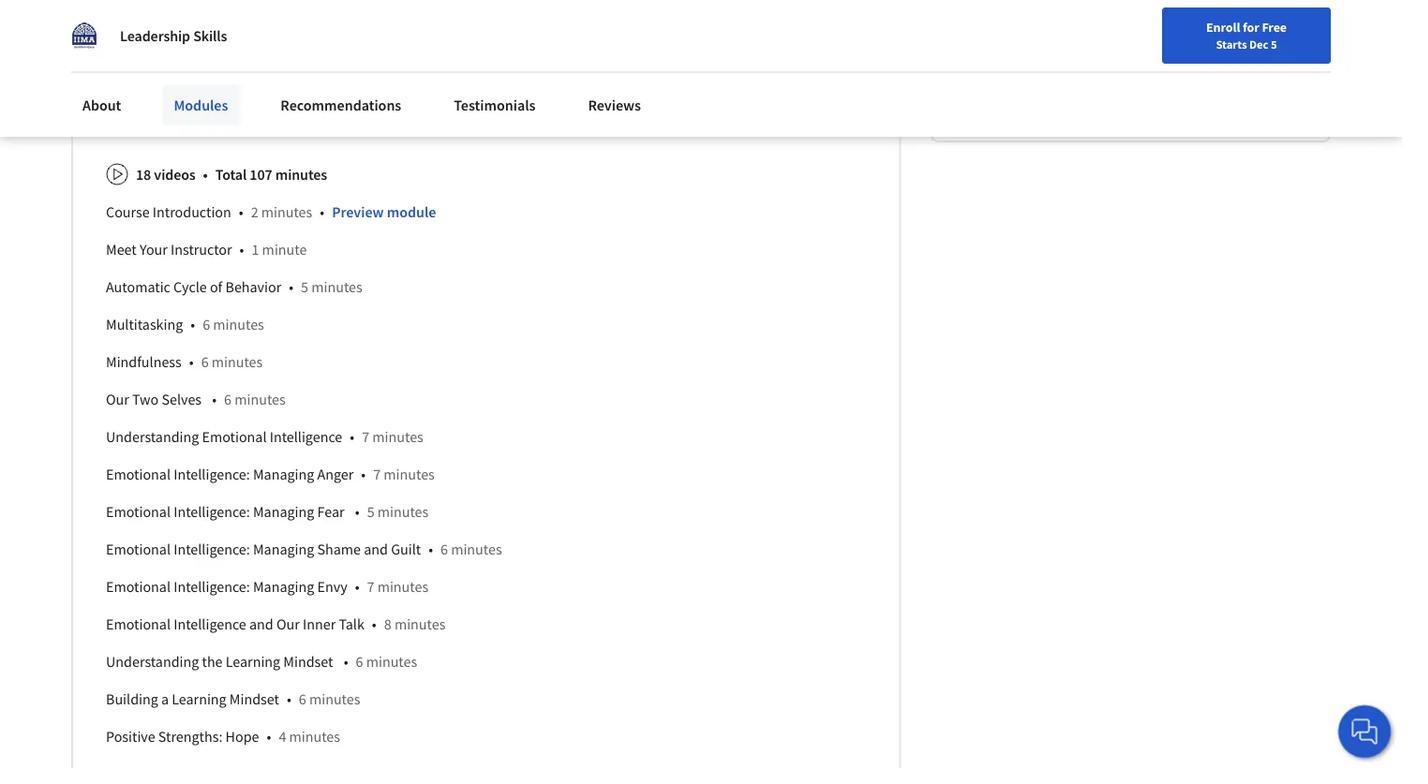 Task type: describe. For each thing, give the bounding box(es) containing it.
shame
[[317, 540, 361, 559]]

intelligence: for shame
[[174, 540, 250, 559]]

mindfulness • 6 minutes
[[106, 353, 263, 372]]

18 videos inside the info about module content element
[[136, 165, 196, 184]]

learning for the
[[226, 653, 281, 672]]

18 inside the info about module content element
[[136, 165, 151, 184]]

free
[[1263, 19, 1288, 36]]

iim
[[1063, 64, 1083, 83]]

minute
[[262, 240, 307, 259]]

ahmedabad
[[1086, 64, 1163, 83]]

8
[[384, 615, 392, 634]]

intelligence: for anger
[[174, 465, 250, 484]]

understanding for understanding the learning mindset
[[106, 653, 199, 672]]

intelligence: for envy
[[174, 578, 250, 597]]

understanding the learning mindset • 6 minutes
[[106, 653, 417, 672]]

modules
[[174, 96, 228, 114]]

instructor
[[171, 240, 232, 259]]

building a learning mindset • 6 minutes
[[106, 690, 361, 709]]

iima - iim ahmedabad
[[1025, 64, 1163, 83]]

• up our two selves • 6 minutes
[[189, 353, 194, 372]]

0 vertical spatial 7
[[362, 428, 370, 447]]

the
[[202, 653, 223, 672]]

• left 8
[[372, 615, 377, 634]]

discussion
[[507, 68, 573, 86]]

automatic
[[106, 278, 171, 297]]

two
[[132, 390, 159, 409]]

included
[[152, 30, 207, 49]]

emotional for emotional intelligence: managing shame and guilt
[[106, 540, 171, 559]]

multitasking • 6 minutes
[[106, 315, 264, 334]]

• right guilt
[[429, 540, 433, 559]]

managing for anger
[[253, 465, 314, 484]]

• right anger
[[361, 465, 366, 484]]

5 left readings
[[255, 68, 262, 86]]

emotional intelligence: managing envy • 7 minutes
[[106, 578, 429, 597]]

• left the 2
[[239, 203, 243, 222]]

0 vertical spatial 4
[[379, 68, 387, 86]]

0 vertical spatial and
[[364, 540, 388, 559]]

readings
[[265, 68, 319, 86]]

recommendations link
[[269, 84, 413, 126]]

what's included
[[106, 30, 207, 49]]

107
[[250, 165, 273, 184]]

info
[[157, 112, 180, 129]]

iima
[[1025, 64, 1053, 83]]

• up anger
[[350, 428, 355, 447]]

strengths:
[[158, 728, 223, 747]]

1 discussion prompt
[[496, 68, 623, 86]]

emotional intelligence: managing anger • 7 minutes
[[106, 465, 435, 484]]

multitasking
[[106, 315, 183, 334]]

6 up our two selves • 6 minutes
[[201, 353, 209, 372]]

info about module content element
[[98, 96, 867, 770]]

0 vertical spatial our
[[106, 390, 129, 409]]

• right envy
[[355, 578, 360, 597]]

emotional for emotional intelligence: managing anger
[[106, 465, 171, 484]]

inner
[[303, 615, 336, 634]]

anger
[[317, 465, 354, 484]]

prompt
[[576, 68, 623, 86]]

iima - iim ahmedabad image
[[71, 23, 98, 49]]

module inside dropdown button
[[219, 112, 262, 129]]

behavior
[[226, 278, 282, 297]]

testimonials link
[[443, 84, 547, 126]]

cycle
[[174, 278, 207, 297]]

your
[[140, 240, 168, 259]]

hide info about module content
[[128, 112, 309, 129]]

emotional for emotional intelligence and our inner talk
[[106, 615, 171, 634]]

videos inside the info about module content element
[[154, 165, 196, 184]]

skills
[[193, 26, 227, 45]]

enroll for free starts dec 5
[[1207, 19, 1288, 52]]

• up automatic cycle of behavior • 5 minutes
[[240, 240, 244, 259]]

0 vertical spatial intelligence
[[270, 428, 343, 447]]

testimonials
[[454, 96, 536, 114]]

course
[[106, 203, 150, 222]]

managing for fear
[[253, 503, 314, 522]]

managing for shame
[[253, 540, 314, 559]]

hide
[[128, 112, 155, 129]]

emotional intelligence: managing shame and guilt • 6 minutes
[[106, 540, 502, 559]]

emotional for emotional intelligence: managing envy
[[106, 578, 171, 597]]

dec
[[1250, 37, 1269, 52]]

managing for envy
[[253, 578, 314, 597]]

automatic cycle of behavior • 5 minutes
[[106, 278, 363, 297]]

mindset for building a learning mindset
[[230, 690, 279, 709]]

hide info about module content button
[[98, 103, 316, 137]]

hope
[[226, 728, 259, 747]]

understanding for understanding emotional intelligence
[[106, 428, 199, 447]]

introduction
[[153, 203, 231, 222]]

positive strengths: hope • 4 minutes
[[106, 728, 340, 747]]

meet your instructor • 1 minute
[[106, 240, 307, 259]]

-
[[1056, 64, 1061, 83]]

1 vertical spatial our
[[277, 615, 300, 634]]

our two selves • 6 minutes
[[106, 390, 286, 409]]

selves
[[162, 390, 202, 409]]

about
[[83, 96, 121, 114]]

learning for a
[[172, 690, 227, 709]]

course introduction • 2 minutes • preview module
[[106, 203, 436, 222]]



Task type: locate. For each thing, give the bounding box(es) containing it.
understanding up a
[[106, 653, 199, 672]]

1 vertical spatial 7
[[373, 465, 381, 484]]

5
[[1271, 37, 1278, 52], [255, 68, 262, 86], [301, 278, 309, 297], [367, 503, 375, 522]]

1 vertical spatial videos
[[154, 165, 196, 184]]

1 horizontal spatial mindset
[[284, 653, 333, 672]]

1 vertical spatial module
[[387, 203, 436, 222]]

intelligence: for fear
[[174, 503, 250, 522]]

managing up the "emotional intelligence: managing fear • 5 minutes"
[[253, 465, 314, 484]]

module right preview
[[387, 203, 436, 222]]

intelligence: up 'emotional intelligence: managing envy • 7 minutes'
[[174, 540, 250, 559]]

reviews link
[[577, 84, 653, 126]]

1
[[496, 68, 504, 86], [252, 240, 259, 259]]

intelligence up the
[[174, 615, 246, 634]]

6 right selves
[[224, 390, 232, 409]]

4 right hope
[[279, 728, 286, 747]]

4
[[379, 68, 387, 86], [279, 728, 286, 747]]

1 18 videos from the top
[[136, 68, 195, 86]]

about link
[[71, 84, 133, 126]]

0 vertical spatial 18 videos
[[136, 68, 195, 86]]

4 intelligence: from the top
[[174, 578, 250, 597]]

guilt
[[391, 540, 421, 559]]

1 up testimonials
[[496, 68, 504, 86]]

6 down the understanding the learning mindset • 6 minutes
[[299, 690, 306, 709]]

our left two at the left of page
[[106, 390, 129, 409]]

total
[[215, 165, 247, 184]]

our
[[106, 390, 129, 409], [277, 615, 300, 634]]

managing
[[253, 465, 314, 484], [253, 503, 314, 522], [253, 540, 314, 559], [253, 578, 314, 597]]

7 for anger
[[373, 465, 381, 484]]

positive
[[106, 728, 155, 747]]

• down cycle
[[191, 315, 195, 334]]

and up the understanding the learning mindset • 6 minutes
[[249, 615, 274, 634]]

talk
[[339, 615, 365, 634]]

18
[[136, 68, 151, 86], [136, 165, 151, 184]]

envy
[[317, 578, 348, 597]]

1 horizontal spatial 1
[[496, 68, 504, 86]]

5 right the dec
[[1271, 37, 1278, 52]]

2 videos from the top
[[154, 165, 196, 184]]

• right hope
[[267, 728, 271, 747]]

•
[[203, 165, 208, 184], [239, 203, 243, 222], [320, 203, 325, 222], [240, 240, 244, 259], [289, 278, 294, 297], [191, 315, 195, 334], [189, 353, 194, 372], [212, 390, 217, 409], [350, 428, 355, 447], [361, 465, 366, 484], [355, 503, 360, 522], [429, 540, 433, 559], [355, 578, 360, 597], [372, 615, 377, 634], [344, 653, 348, 672], [287, 690, 291, 709], [267, 728, 271, 747]]

0 vertical spatial mindset
[[284, 653, 333, 672]]

emotional
[[202, 428, 267, 447], [106, 465, 171, 484], [106, 503, 171, 522], [106, 540, 171, 559], [106, 578, 171, 597], [106, 615, 171, 634]]

preview
[[332, 203, 384, 222]]

mindfulness
[[106, 353, 182, 372]]

0 horizontal spatial intelligence
[[174, 615, 246, 634]]

7
[[362, 428, 370, 447], [373, 465, 381, 484], [367, 578, 375, 597]]

4 inside the info about module content element
[[279, 728, 286, 747]]

1 intelligence: from the top
[[174, 465, 250, 484]]

5 inside enroll for free starts dec 5
[[1271, 37, 1278, 52]]

3 intelligence: from the top
[[174, 540, 250, 559]]

managing up emotional intelligence and our inner talk • 8 minutes
[[253, 578, 314, 597]]

2
[[251, 203, 258, 222]]

content
[[265, 112, 309, 129]]

1 horizontal spatial and
[[364, 540, 388, 559]]

learning right the
[[226, 653, 281, 672]]

preview module link
[[332, 203, 436, 222]]

• left preview
[[320, 203, 325, 222]]

intelligence up anger
[[270, 428, 343, 447]]

0 vertical spatial 1
[[496, 68, 504, 86]]

1 vertical spatial 18
[[136, 165, 151, 184]]

1 18 from the top
[[136, 68, 151, 86]]

show notifications image
[[1150, 23, 1172, 46]]

2 18 videos from the top
[[136, 165, 196, 184]]

4 left 'quizzes'
[[379, 68, 387, 86]]

videos down the included in the top of the page
[[154, 68, 195, 86]]

1 vertical spatial 1
[[252, 240, 259, 259]]

a
[[161, 690, 169, 709]]

4 quizzes
[[379, 68, 436, 86]]

2 18 from the top
[[136, 165, 151, 184]]

intelligence: down understanding emotional intelligence • 7 minutes
[[174, 465, 250, 484]]

1 understanding from the top
[[106, 428, 199, 447]]

• right selves
[[212, 390, 217, 409]]

• right behavior
[[289, 278, 294, 297]]

2 managing from the top
[[253, 503, 314, 522]]

building
[[106, 690, 158, 709]]

and
[[364, 540, 388, 559], [249, 615, 274, 634]]

0 vertical spatial 18
[[136, 68, 151, 86]]

6 down talk
[[356, 653, 363, 672]]

emotional intelligence and our inner talk • 8 minutes
[[106, 615, 446, 634]]

• right fear
[[355, 503, 360, 522]]

1 inside the info about module content element
[[252, 240, 259, 259]]

0 horizontal spatial 1
[[252, 240, 259, 259]]

1 left minute
[[252, 240, 259, 259]]

videos
[[154, 68, 195, 86], [154, 165, 196, 184]]

reviews
[[588, 96, 641, 114]]

6 down "of"
[[203, 315, 210, 334]]

0 vertical spatial learning
[[226, 653, 281, 672]]

• left total
[[203, 165, 208, 184]]

our left inner
[[277, 615, 300, 634]]

5 readings
[[255, 68, 319, 86]]

1 vertical spatial understanding
[[106, 653, 199, 672]]

1 vertical spatial and
[[249, 615, 274, 634]]

and left guilt
[[364, 540, 388, 559]]

enroll
[[1207, 19, 1241, 36]]

intelligence:
[[174, 465, 250, 484], [174, 503, 250, 522], [174, 540, 250, 559], [174, 578, 250, 597]]

leadership skills
[[120, 26, 227, 45]]

1 horizontal spatial module
[[387, 203, 436, 222]]

mindset down the understanding the learning mindset • 6 minutes
[[230, 690, 279, 709]]

1 managing from the top
[[253, 465, 314, 484]]

mindset
[[284, 653, 333, 672], [230, 690, 279, 709]]

0 horizontal spatial mindset
[[230, 690, 279, 709]]

learning right a
[[172, 690, 227, 709]]

18 up course
[[136, 165, 151, 184]]

1 vertical spatial intelligence
[[174, 615, 246, 634]]

understanding emotional intelligence • 7 minutes
[[106, 428, 424, 447]]

0 horizontal spatial 4
[[279, 728, 286, 747]]

2 intelligence: from the top
[[174, 503, 250, 522]]

iima - iim ahmedabad link
[[1025, 62, 1163, 85]]

of
[[210, 278, 223, 297]]

• down the understanding the learning mindset • 6 minutes
[[287, 690, 291, 709]]

emotional for emotional intelligence: managing fear
[[106, 503, 171, 522]]

managing down the "emotional intelligence: managing fear • 5 minutes"
[[253, 540, 314, 559]]

about
[[182, 112, 216, 129]]

4 managing from the top
[[253, 578, 314, 597]]

intelligence
[[270, 428, 343, 447], [174, 615, 246, 634]]

5 down minute
[[301, 278, 309, 297]]

1 horizontal spatial intelligence
[[270, 428, 343, 447]]

what's
[[106, 30, 149, 49]]

for
[[1243, 19, 1260, 36]]

18 videos up introduction on the left top
[[136, 165, 196, 184]]

module
[[219, 112, 262, 129], [387, 203, 436, 222]]

learning
[[226, 653, 281, 672], [172, 690, 227, 709]]

understanding
[[106, 428, 199, 447], [106, 653, 199, 672]]

• down talk
[[344, 653, 348, 672]]

0 vertical spatial module
[[219, 112, 262, 129]]

18 videos down what's included at top
[[136, 68, 195, 86]]

videos up introduction on the left top
[[154, 165, 196, 184]]

leadership
[[120, 26, 190, 45]]

recommendations
[[281, 96, 402, 114]]

18 down what's included at top
[[136, 68, 151, 86]]

chat with us image
[[1350, 717, 1380, 747]]

2 understanding from the top
[[106, 653, 199, 672]]

1 vertical spatial 4
[[279, 728, 286, 747]]

modules link
[[163, 84, 239, 126]]

module right "about"
[[219, 112, 262, 129]]

6
[[203, 315, 210, 334], [201, 353, 209, 372], [224, 390, 232, 409], [441, 540, 448, 559], [356, 653, 363, 672], [299, 690, 306, 709]]

• total 107 minutes
[[203, 165, 327, 184]]

managing down emotional intelligence: managing anger • 7 minutes
[[253, 503, 314, 522]]

0 horizontal spatial module
[[219, 112, 262, 129]]

intelligence: up emotional intelligence and our inner talk • 8 minutes
[[174, 578, 250, 597]]

1 horizontal spatial 4
[[379, 68, 387, 86]]

0 horizontal spatial and
[[249, 615, 274, 634]]

0 vertical spatial videos
[[154, 68, 195, 86]]

6 right guilt
[[441, 540, 448, 559]]

intelligence: down emotional intelligence: managing anger • 7 minutes
[[174, 503, 250, 522]]

0 vertical spatial understanding
[[106, 428, 199, 447]]

1 vertical spatial 18 videos
[[136, 165, 196, 184]]

1 videos from the top
[[154, 68, 195, 86]]

1 vertical spatial learning
[[172, 690, 227, 709]]

starts
[[1217, 37, 1248, 52]]

meet
[[106, 240, 137, 259]]

0 horizontal spatial our
[[106, 390, 129, 409]]

1 horizontal spatial our
[[277, 615, 300, 634]]

7 for envy
[[367, 578, 375, 597]]

quizzes
[[390, 68, 436, 86]]

mindset down inner
[[284, 653, 333, 672]]

2 vertical spatial 7
[[367, 578, 375, 597]]

5 for behavior
[[301, 278, 309, 297]]

5 right fear
[[367, 503, 375, 522]]

1 vertical spatial mindset
[[230, 690, 279, 709]]

understanding down two at the left of page
[[106, 428, 199, 447]]

fear
[[317, 503, 345, 522]]

mindset for understanding the learning mindset
[[284, 653, 333, 672]]

3 managing from the top
[[253, 540, 314, 559]]

emotional intelligence: managing fear • 5 minutes
[[106, 503, 429, 522]]

18 videos
[[136, 68, 195, 86], [136, 165, 196, 184]]

coursera image
[[23, 15, 142, 45]]

5 for starts
[[1271, 37, 1278, 52]]

5 for fear
[[367, 503, 375, 522]]

menu item
[[1009, 19, 1130, 80]]



Task type: vqa. For each thing, say whether or not it's contained in the screenshot.
read to the middle
no



